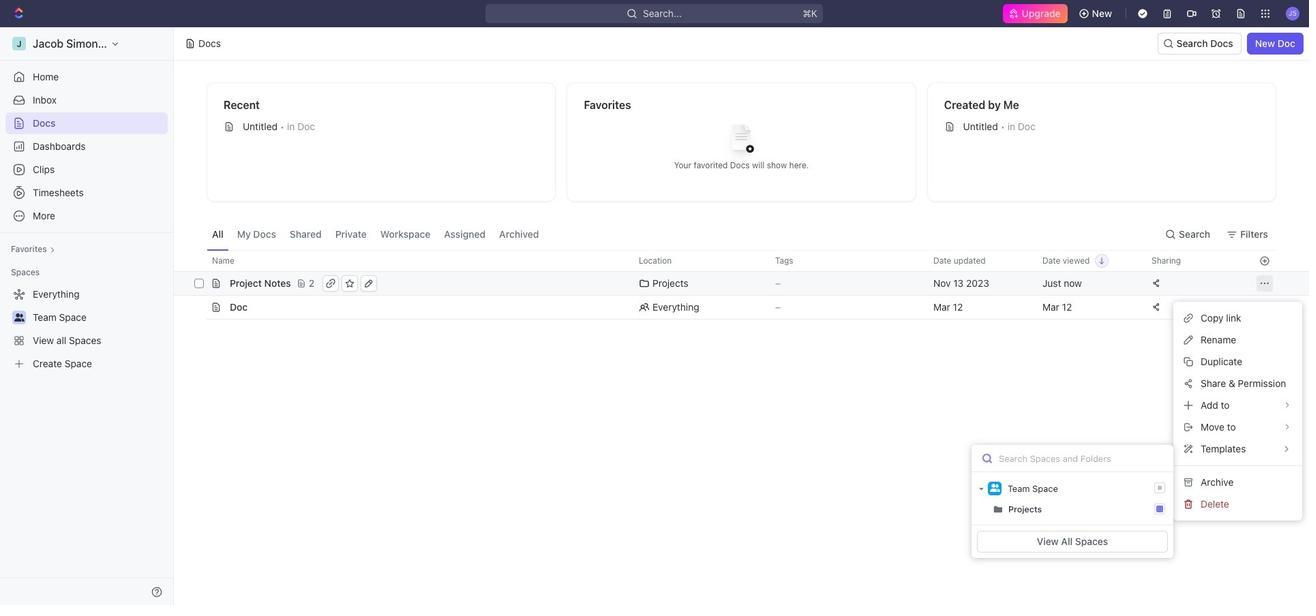 Task type: locate. For each thing, give the bounding box(es) containing it.
tab list
[[207, 218, 545, 250]]

cell
[[192, 296, 207, 319]]

table
[[174, 250, 1309, 320]]

column header
[[192, 250, 207, 272]]

Search Spaces and Folders text field
[[972, 445, 1174, 473]]

tree
[[5, 284, 168, 375]]

row
[[192, 250, 1277, 272], [174, 271, 1309, 296], [192, 295, 1277, 320]]

no favorited docs image
[[714, 114, 769, 168]]



Task type: vqa. For each thing, say whether or not it's contained in the screenshot.
table
yes



Task type: describe. For each thing, give the bounding box(es) containing it.
sidebar navigation
[[0, 27, 174, 606]]

user group image
[[990, 485, 1000, 493]]

tree inside sidebar navigation
[[5, 284, 168, 375]]



